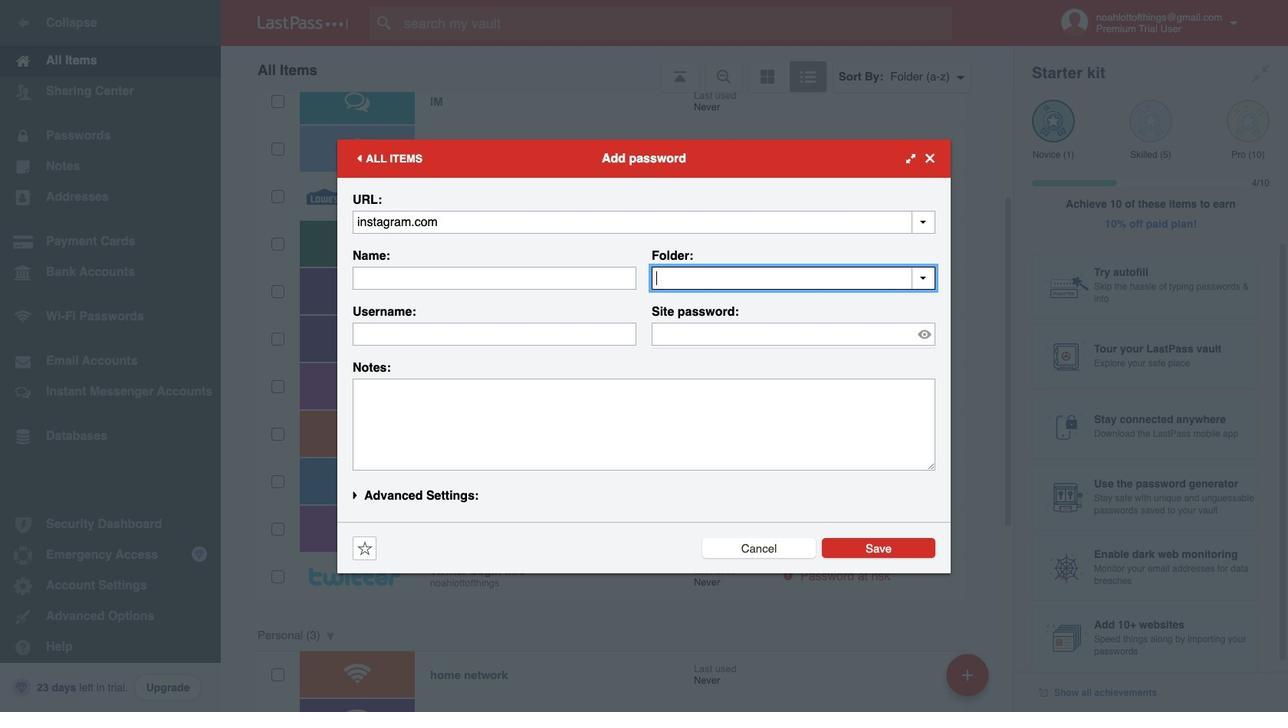 Task type: describe. For each thing, give the bounding box(es) containing it.
new item image
[[963, 670, 974, 681]]

vault options navigation
[[221, 46, 1014, 92]]

search my vault text field
[[370, 6, 983, 40]]

new item navigation
[[941, 650, 999, 713]]



Task type: vqa. For each thing, say whether or not it's contained in the screenshot.
New Item navigation on the bottom right of the page
yes



Task type: locate. For each thing, give the bounding box(es) containing it.
dialog
[[338, 139, 951, 574]]

None text field
[[652, 267, 936, 290]]

lastpass image
[[258, 16, 348, 30]]

None password field
[[652, 323, 936, 346]]

None text field
[[353, 211, 936, 234], [353, 267, 637, 290], [353, 323, 637, 346], [353, 379, 936, 471], [353, 211, 936, 234], [353, 267, 637, 290], [353, 323, 637, 346], [353, 379, 936, 471]]

main navigation navigation
[[0, 0, 221, 713]]

Search search field
[[370, 6, 983, 40]]



